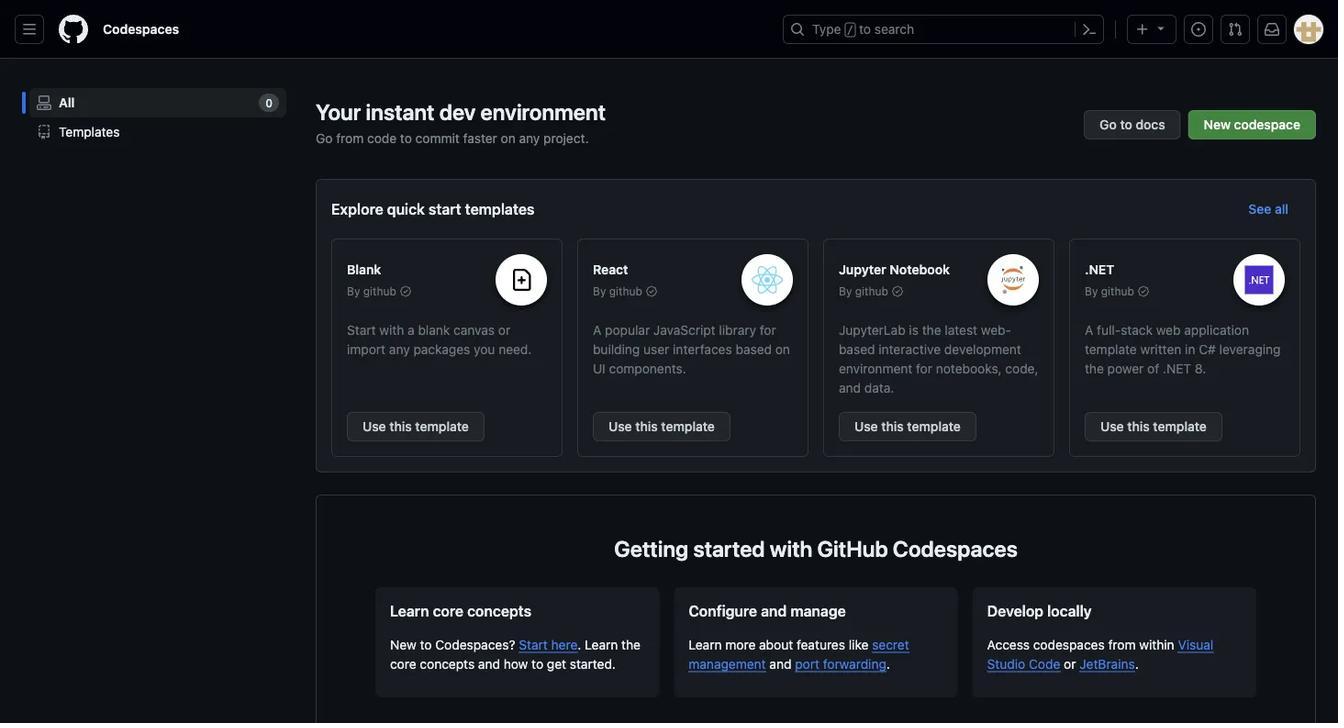 Task type: locate. For each thing, give the bounding box(es) containing it.
based inside a popular javascript library for building user interfaces based on ui components.
[[736, 341, 772, 357]]

learn
[[390, 603, 429, 620], [585, 637, 618, 652], [689, 637, 722, 652]]

1 vertical spatial with
[[770, 536, 813, 562]]

use this template down data.
[[855, 419, 961, 434]]

template down the full-
[[1085, 341, 1137, 357]]

for
[[760, 322, 776, 337], [916, 361, 933, 376]]

a inside a popular javascript library for building user interfaces based on ui components.
[[593, 322, 602, 337]]

0 horizontal spatial codespaces
[[103, 22, 179, 37]]

0 horizontal spatial for
[[760, 322, 776, 337]]

go inside your instant dev environment go from code to commit faster on any project.
[[316, 130, 333, 145]]

1 use from the left
[[363, 419, 386, 434]]

from down your
[[336, 130, 364, 145]]

use down data.
[[855, 419, 878, 434]]

based down jupyterlab
[[839, 341, 875, 357]]

use
[[363, 419, 386, 434], [609, 419, 632, 434], [855, 419, 878, 434], [1101, 419, 1124, 434]]

git pull request image
[[1228, 22, 1243, 37]]

1 vertical spatial any
[[389, 341, 410, 357]]

concepts
[[467, 603, 532, 620], [420, 656, 475, 671]]

to left get
[[532, 656, 544, 671]]

3 github from the left
[[855, 285, 888, 298]]

0 vertical spatial environment
[[480, 99, 606, 125]]

verified image
[[1138, 286, 1149, 297]]

core inside . learn the core concepts and how to get started.
[[390, 656, 416, 671]]

learn inside . learn the core concepts and how to get started.
[[585, 637, 618, 652]]

1 horizontal spatial verified image
[[646, 286, 657, 297]]

a left the full-
[[1085, 322, 1094, 337]]

1 horizontal spatial or
[[1064, 656, 1076, 671]]

search
[[875, 22, 914, 37]]

learn up new to codespaces? start here
[[390, 603, 429, 620]]

1 horizontal spatial new
[[1204, 117, 1231, 132]]

github for jupyter notebook
[[855, 285, 888, 298]]

codespaces right homepage image
[[103, 22, 179, 37]]

4 this from the left
[[1128, 419, 1150, 434]]

code
[[367, 130, 397, 145]]

2 horizontal spatial verified image
[[892, 286, 903, 297]]

jetbrains
[[1080, 656, 1135, 671]]

use this template for import
[[363, 419, 469, 434]]

use down components.
[[609, 419, 632, 434]]

go to docs link
[[1084, 110, 1181, 140]]

the inside . learn the core concepts and how to get started.
[[622, 637, 641, 652]]

1 vertical spatial .net
[[1163, 361, 1192, 376]]

4 use this template button from the left
[[1085, 412, 1223, 442]]

project.
[[543, 130, 589, 145]]

or
[[498, 322, 511, 337], [1064, 656, 1076, 671]]

.net down in
[[1163, 361, 1192, 376]]

or inside start with a blank canvas or import any packages you need.
[[498, 322, 511, 337]]

based inside jupyterlab is the latest web- based interactive development environment for notebooks, code, and data.
[[839, 341, 875, 357]]

use this template button down components.
[[593, 412, 731, 442]]

environment inside your instant dev environment go from code to commit faster on any project.
[[480, 99, 606, 125]]

on inside a popular javascript library for building user interfaces based on ui components.
[[775, 341, 790, 357]]

core
[[433, 603, 464, 620], [390, 656, 416, 671]]

for inside a popular javascript library for building user interfaces based on ui components.
[[760, 322, 776, 337]]

1 vertical spatial environment
[[839, 361, 913, 376]]

3 verified image from the left
[[892, 286, 903, 297]]

2 horizontal spatial the
[[1085, 361, 1104, 376]]

file added image
[[510, 269, 532, 291]]

environment
[[480, 99, 606, 125], [839, 361, 913, 376]]

and up about at the bottom of the page
[[761, 603, 787, 620]]

instant
[[366, 99, 435, 125]]

use this template button down 'of'
[[1085, 412, 1223, 442]]

3 by from the left
[[839, 285, 852, 298]]

template down 8.
[[1153, 419, 1207, 434]]

0 horizontal spatial .net
[[1085, 262, 1115, 277]]

1 vertical spatial new
[[390, 637, 417, 652]]

or up need.
[[498, 322, 511, 337]]

github down blank link
[[363, 285, 396, 298]]

1 vertical spatial codespaces
[[893, 536, 1018, 562]]

new
[[1204, 117, 1231, 132], [390, 637, 417, 652]]

use this template down 'of'
[[1101, 419, 1207, 434]]

codespaces inside "link"
[[103, 22, 179, 37]]

develop
[[987, 603, 1044, 620]]

start
[[429, 201, 462, 218]]

the left power
[[1085, 361, 1104, 376]]

is
[[909, 322, 919, 337]]

core up codespaces?
[[433, 603, 464, 620]]

use for a popular javascript library for building user interfaces based on ui components.
[[609, 419, 632, 434]]

codespaces?
[[435, 637, 515, 652]]

3 use this template button from the left
[[839, 412, 977, 442]]

2 github from the left
[[609, 285, 642, 298]]

to inside . learn the core concepts and how to get started.
[[532, 656, 544, 671]]

.net image
[[1245, 266, 1274, 294]]

use this template button down data.
[[839, 412, 977, 442]]

1 by from the left
[[347, 285, 360, 298]]

1 vertical spatial from
[[1108, 637, 1136, 652]]

by down the jupyter
[[839, 285, 852, 298]]

concepts up new to codespaces? start here
[[467, 603, 532, 620]]

2 use this template button from the left
[[593, 412, 731, 442]]

use this template for user
[[609, 419, 715, 434]]

1 horizontal spatial a
[[1085, 322, 1094, 337]]

1 horizontal spatial with
[[770, 536, 813, 562]]

on right the faster at the top left of page
[[501, 130, 516, 145]]

the inside jupyterlab is the latest web- based interactive development environment for notebooks, code, and data.
[[922, 322, 941, 337]]

to right /
[[859, 22, 871, 37]]

use this template
[[363, 419, 469, 434], [609, 419, 715, 434], [855, 419, 961, 434], [1101, 419, 1207, 434]]

and inside jupyterlab is the latest web- based interactive development environment for notebooks, code, and data.
[[839, 380, 861, 395]]

ui
[[593, 361, 606, 376]]

0 vertical spatial core
[[433, 603, 464, 620]]

template down notebooks,
[[907, 419, 961, 434]]

start up import
[[347, 322, 376, 337]]

blank
[[418, 322, 450, 337]]

for right library
[[760, 322, 776, 337]]

0 horizontal spatial or
[[498, 322, 511, 337]]

0 horizontal spatial start
[[347, 322, 376, 337]]

template
[[1085, 341, 1137, 357], [415, 419, 469, 434], [661, 419, 715, 434], [907, 419, 961, 434], [1153, 419, 1207, 434]]

verified image up a
[[400, 286, 411, 297]]

1 horizontal spatial environment
[[839, 361, 913, 376]]

1 horizontal spatial core
[[433, 603, 464, 620]]

2 verified image from the left
[[646, 286, 657, 297]]

for down 'interactive'
[[916, 361, 933, 376]]

8.
[[1195, 361, 1206, 376]]

written
[[1141, 341, 1182, 357]]

a inside a full-stack web application template written in c# leveraging the power of .net 8.
[[1085, 322, 1094, 337]]

jupyterlab
[[839, 322, 906, 337]]

1 use this template button from the left
[[347, 412, 485, 442]]

based down library
[[736, 341, 772, 357]]

or down codespaces
[[1064, 656, 1076, 671]]

the inside a full-stack web application template written in c# leveraging the power of .net 8.
[[1085, 361, 1104, 376]]

the right is
[[922, 322, 941, 337]]

you
[[474, 341, 495, 357]]

the for jupyterlab is the latest web- based interactive development environment for notebooks, code, and data.
[[922, 322, 941, 337]]

. learn the core concepts and how to get started.
[[390, 637, 641, 671]]

0 vertical spatial start
[[347, 322, 376, 337]]

1 horizontal spatial codespaces
[[893, 536, 1018, 562]]

0 horizontal spatial from
[[336, 130, 364, 145]]

0 horizontal spatial core
[[390, 656, 416, 671]]

from up jetbrains link
[[1108, 637, 1136, 652]]

environment up data.
[[839, 361, 913, 376]]

jupyter notebook link
[[839, 262, 950, 277]]

learn for learn more about features like
[[689, 637, 722, 652]]

2 vertical spatial the
[[622, 637, 641, 652]]

your instant dev environment go from code to commit faster on any project.
[[316, 99, 606, 145]]

3 use from the left
[[855, 419, 878, 434]]

studio
[[987, 656, 1026, 671]]

1 based from the left
[[736, 341, 772, 357]]

2 this from the left
[[636, 419, 658, 434]]

visual
[[1178, 637, 1214, 652]]

github
[[363, 285, 396, 298], [609, 285, 642, 298], [855, 285, 888, 298], [1101, 285, 1134, 298]]

1 verified image from the left
[[400, 286, 411, 297]]

with
[[379, 322, 404, 337], [770, 536, 813, 562]]

0 horizontal spatial environment
[[480, 99, 606, 125]]

new down learn core concepts
[[390, 637, 417, 652]]

1 horizontal spatial on
[[775, 341, 790, 357]]

0 horizontal spatial a
[[593, 322, 602, 337]]

0 vertical spatial for
[[760, 322, 776, 337]]

1 a from the left
[[593, 322, 602, 337]]

verified image down jupyter notebook link
[[892, 286, 903, 297]]

1 horizontal spatial any
[[519, 130, 540, 145]]

and left data.
[[839, 380, 861, 395]]

user
[[644, 341, 669, 357]]

this for interactive
[[882, 419, 904, 434]]

and down learn more about features like
[[770, 656, 792, 671]]

triangle down image
[[1154, 21, 1169, 35]]

any down a
[[389, 341, 410, 357]]

environment up project.
[[480, 99, 606, 125]]

use down import
[[363, 419, 386, 434]]

to
[[859, 22, 871, 37], [1120, 117, 1133, 132], [400, 130, 412, 145], [420, 637, 432, 652], [532, 656, 544, 671]]

verified image for with
[[400, 286, 411, 297]]

by github for .net
[[1085, 285, 1134, 298]]

new left codespace
[[1204, 117, 1231, 132]]

templates
[[59, 124, 120, 140]]

started.
[[570, 656, 616, 671]]

1 vertical spatial start
[[519, 637, 548, 652]]

by github down ".net" link
[[1085, 285, 1134, 298]]

1 vertical spatial on
[[775, 341, 790, 357]]

by
[[347, 285, 360, 298], [593, 285, 606, 298], [839, 285, 852, 298], [1085, 285, 1098, 298]]

0 horizontal spatial on
[[501, 130, 516, 145]]

1 horizontal spatial for
[[916, 361, 933, 376]]

any left project.
[[519, 130, 540, 145]]

0 vertical spatial any
[[519, 130, 540, 145]]

and down new to codespaces? start here
[[478, 656, 500, 671]]

1 horizontal spatial .net
[[1163, 361, 1192, 376]]

1 use this template from the left
[[363, 419, 469, 434]]

jupyter notebook image
[[1001, 266, 1026, 294]]

2 use this template from the left
[[609, 419, 715, 434]]

0 vertical spatial with
[[379, 322, 404, 337]]

on down "react" icon
[[775, 341, 790, 357]]

1 horizontal spatial .
[[887, 656, 890, 671]]

0 vertical spatial from
[[336, 130, 364, 145]]

from
[[336, 130, 364, 145], [1108, 637, 1136, 652]]

4 use this template from the left
[[1101, 419, 1207, 434]]

1 vertical spatial the
[[1085, 361, 1104, 376]]

use this template button
[[347, 412, 485, 442], [593, 412, 731, 442], [839, 412, 977, 442], [1085, 412, 1223, 442]]

0 vertical spatial codespaces
[[103, 22, 179, 37]]

develop locally
[[987, 603, 1092, 620]]

1 vertical spatial concepts
[[420, 656, 475, 671]]

0 vertical spatial or
[[498, 322, 511, 337]]

start
[[347, 322, 376, 337], [519, 637, 548, 652]]

1 vertical spatial or
[[1064, 656, 1076, 671]]

with left a
[[379, 322, 404, 337]]

by github
[[347, 285, 396, 298], [593, 285, 642, 298], [839, 285, 888, 298], [1085, 285, 1134, 298]]

a
[[593, 322, 602, 337], [1085, 322, 1094, 337]]

start up how
[[519, 637, 548, 652]]

the
[[922, 322, 941, 337], [1085, 361, 1104, 376], [622, 637, 641, 652]]

locally
[[1047, 603, 1092, 620]]

1 vertical spatial for
[[916, 361, 933, 376]]

1 horizontal spatial start
[[519, 637, 548, 652]]

by down the react
[[593, 285, 606, 298]]

by for react
[[593, 285, 606, 298]]

concepts down codespaces?
[[420, 656, 475, 671]]

0 vertical spatial on
[[501, 130, 516, 145]]

all
[[1275, 201, 1289, 217]]

by down blank link
[[347, 285, 360, 298]]

based
[[736, 341, 772, 357], [839, 341, 875, 357]]

1 this from the left
[[390, 419, 412, 434]]

4 by github from the left
[[1085, 285, 1134, 298]]

3 use this template from the left
[[855, 419, 961, 434]]

use this template down components.
[[609, 419, 715, 434]]

learn up started.
[[585, 637, 618, 652]]

command palette image
[[1082, 22, 1097, 37]]

0 horizontal spatial the
[[622, 637, 641, 652]]

use this template button for user
[[593, 412, 731, 442]]

a up building
[[593, 322, 602, 337]]

use for start with a blank canvas or import any packages you need.
[[363, 419, 386, 434]]

github for blank
[[363, 285, 396, 298]]

0 horizontal spatial learn
[[390, 603, 429, 620]]

2 a from the left
[[1085, 322, 1094, 337]]

1 vertical spatial core
[[390, 656, 416, 671]]

template down components.
[[661, 419, 715, 434]]

on inside your instant dev environment go from code to commit faster on any project.
[[501, 130, 516, 145]]

1 horizontal spatial learn
[[585, 637, 618, 652]]

0 horizontal spatial with
[[379, 322, 404, 337]]

homepage image
[[59, 15, 88, 44]]

0 vertical spatial the
[[922, 322, 941, 337]]

0 horizontal spatial any
[[389, 341, 410, 357]]

the right here
[[622, 637, 641, 652]]

core down learn core concepts
[[390, 656, 416, 671]]

by github down react link
[[593, 285, 642, 298]]

use this template down packages
[[363, 419, 469, 434]]

4 use from the left
[[1101, 419, 1124, 434]]

data.
[[865, 380, 894, 395]]

see all link
[[1237, 195, 1301, 224]]

docs
[[1136, 117, 1165, 132]]

learn up management
[[689, 637, 722, 652]]

getting
[[614, 536, 689, 562]]

0 horizontal spatial go
[[316, 130, 333, 145]]

0 horizontal spatial new
[[390, 637, 417, 652]]

0 vertical spatial new
[[1204, 117, 1231, 132]]

0 horizontal spatial verified image
[[400, 286, 411, 297]]

template inside a full-stack web application template written in c# leveraging the power of .net 8.
[[1085, 341, 1137, 357]]

a popular javascript library for building user interfaces based on ui components.
[[593, 322, 790, 376]]

new codespace link
[[1188, 110, 1316, 140]]

.net up the full-
[[1085, 262, 1115, 277]]

type / to search
[[812, 22, 914, 37]]

template for start with a blank canvas or import any packages you need.
[[415, 419, 469, 434]]

1 horizontal spatial based
[[839, 341, 875, 357]]

github down react link
[[609, 285, 642, 298]]

visual studio code
[[987, 637, 1214, 671]]

verified image up popular
[[646, 286, 657, 297]]

github left verified icon on the top right of page
[[1101, 285, 1134, 298]]

for inside jupyterlab is the latest web- based interactive development environment for notebooks, code, and data.
[[916, 361, 933, 376]]

how
[[504, 656, 528, 671]]

go
[[1100, 117, 1117, 132], [316, 130, 333, 145]]

codespaces up develop
[[893, 536, 1018, 562]]

visual studio code link
[[987, 637, 1214, 671]]

template down packages
[[415, 419, 469, 434]]

use down power
[[1101, 419, 1124, 434]]

use for jupyterlab is the latest web- based interactive development environment for notebooks, code, and data.
[[855, 419, 878, 434]]

4 by from the left
[[1085, 285, 1098, 298]]

1 horizontal spatial from
[[1108, 637, 1136, 652]]

new inside new codespace link
[[1204, 117, 1231, 132]]

go left "docs"
[[1100, 117, 1117, 132]]

with left github
[[770, 536, 813, 562]]

by github down the jupyter
[[839, 285, 888, 298]]

and
[[839, 380, 861, 395], [761, 603, 787, 620], [478, 656, 500, 671], [770, 656, 792, 671]]

0 horizontal spatial based
[[736, 341, 772, 357]]

2 by github from the left
[[593, 285, 642, 298]]

by down ".net" link
[[1085, 285, 1098, 298]]

development
[[944, 341, 1021, 357]]

web
[[1156, 322, 1181, 337]]

your
[[316, 99, 361, 125]]

1 github from the left
[[363, 285, 396, 298]]

3 by github from the left
[[839, 285, 888, 298]]

secret management link
[[689, 637, 909, 671]]

2 horizontal spatial learn
[[689, 637, 722, 652]]

2 by from the left
[[593, 285, 606, 298]]

use this template button down packages
[[347, 412, 485, 442]]

to right code
[[400, 130, 412, 145]]

github down the jupyter
[[855, 285, 888, 298]]

0 vertical spatial .net
[[1085, 262, 1115, 277]]

2 based from the left
[[839, 341, 875, 357]]

go down your
[[316, 130, 333, 145]]

by github down blank link
[[347, 285, 396, 298]]

verified image
[[400, 286, 411, 297], [646, 286, 657, 297], [892, 286, 903, 297]]

1 by github from the left
[[347, 285, 396, 298]]

.net
[[1085, 262, 1115, 277], [1163, 361, 1192, 376]]

more
[[725, 637, 756, 652]]

4 github from the left
[[1101, 285, 1134, 298]]

notebooks,
[[936, 361, 1002, 376]]

1 horizontal spatial the
[[922, 322, 941, 337]]

2 use from the left
[[609, 419, 632, 434]]

library
[[719, 322, 756, 337]]

3 this from the left
[[882, 419, 904, 434]]

0 horizontal spatial .
[[578, 637, 581, 652]]

building
[[593, 341, 640, 357]]



Task type: vqa. For each thing, say whether or not it's contained in the screenshot.
@Jacoblee93 Profile image
no



Task type: describe. For each thing, give the bounding box(es) containing it.
use this template button for import
[[347, 412, 485, 442]]

jetbrains link
[[1080, 656, 1135, 671]]

power
[[1108, 361, 1144, 376]]

javascript
[[653, 322, 716, 337]]

import
[[347, 341, 386, 357]]

issue opened image
[[1191, 22, 1206, 37]]

and inside . learn the core concepts and how to get started.
[[478, 656, 500, 671]]

with inside start with a blank canvas or import any packages you need.
[[379, 322, 404, 337]]

concepts inside . learn the core concepts and how to get started.
[[420, 656, 475, 671]]

by github for jupyter notebook
[[839, 285, 888, 298]]

from inside your instant dev environment go from code to commit faster on any project.
[[336, 130, 364, 145]]

dev
[[439, 99, 476, 125]]

use for a full-stack web application template written in c# leveraging the power of .net 8.
[[1101, 419, 1124, 434]]

by github for react
[[593, 285, 642, 298]]

.net inside a full-stack web application template written in c# leveraging the power of .net 8.
[[1163, 361, 1192, 376]]

forwarding
[[823, 656, 887, 671]]

secret management
[[689, 637, 909, 671]]

new to codespaces? start here
[[390, 637, 578, 652]]

2 horizontal spatial .
[[1135, 656, 1139, 671]]

codespaces link
[[95, 15, 186, 44]]

configure
[[689, 603, 757, 620]]

new for new codespace
[[1204, 117, 1231, 132]]

this for import
[[390, 419, 412, 434]]

latest
[[945, 322, 978, 337]]

codespaces
[[1033, 637, 1105, 652]]

canvas
[[454, 322, 495, 337]]

verified image for popular
[[646, 286, 657, 297]]

any inside your instant dev environment go from code to commit faster on any project.
[[519, 130, 540, 145]]

access
[[987, 637, 1030, 652]]

getting started with github codespaces
[[614, 536, 1018, 562]]

verified image for is
[[892, 286, 903, 297]]

0
[[265, 96, 273, 109]]

about
[[759, 637, 793, 652]]

start here link
[[519, 637, 578, 652]]

quick
[[387, 201, 425, 218]]

packages
[[413, 341, 470, 357]]

learn more about features like
[[689, 637, 872, 652]]

blank
[[347, 262, 381, 277]]

.net link
[[1085, 262, 1115, 277]]

popular
[[605, 322, 650, 337]]

or jetbrains .
[[1061, 656, 1139, 671]]

react image
[[752, 266, 783, 294]]

template for jupyterlab is the latest web- based interactive development environment for notebooks, code, and data.
[[907, 419, 961, 434]]

access codespaces from within
[[987, 637, 1178, 652]]

use this template button for interactive
[[839, 412, 977, 442]]

notebook
[[890, 262, 950, 277]]

of
[[1148, 361, 1159, 376]]

new codespace
[[1204, 117, 1301, 132]]

a for a popular javascript library for building user interfaces based on ui components.
[[593, 322, 602, 337]]

use this template for interactive
[[855, 419, 961, 434]]

need.
[[499, 341, 532, 357]]

template for a full-stack web application template written in c# leveraging the power of .net 8.
[[1153, 419, 1207, 434]]

to inside your instant dev environment go from code to commit faster on any project.
[[400, 130, 412, 145]]

explore quick start templates
[[331, 201, 535, 218]]

0 vertical spatial concepts
[[467, 603, 532, 620]]

codespaces image
[[37, 95, 51, 110]]

c#
[[1199, 341, 1216, 357]]

react
[[593, 262, 628, 277]]

a full-stack web application template written in c# leveraging the power of .net 8.
[[1085, 322, 1281, 376]]

within
[[1139, 637, 1175, 652]]

learn core concepts
[[390, 603, 532, 620]]

to down learn core concepts
[[420, 637, 432, 652]]

started
[[693, 536, 765, 562]]

blank link
[[347, 262, 381, 277]]

management
[[689, 656, 766, 671]]

interfaces
[[673, 341, 732, 357]]

this for user
[[636, 419, 658, 434]]

by for jupyter notebook
[[839, 285, 852, 298]]

go to docs
[[1100, 117, 1165, 132]]

by for blank
[[347, 285, 360, 298]]

all
[[59, 95, 75, 110]]

templates
[[465, 201, 535, 218]]

jupyter notebook
[[839, 262, 950, 277]]

github for .net
[[1101, 285, 1134, 298]]

features
[[797, 637, 845, 652]]

templates link
[[29, 117, 286, 147]]

port
[[795, 656, 820, 671]]

secret
[[872, 637, 909, 652]]

react link
[[593, 262, 628, 277]]

like
[[849, 637, 869, 652]]

use this template for written
[[1101, 419, 1207, 434]]

see all
[[1249, 201, 1289, 217]]

github for react
[[609, 285, 642, 298]]

new for new to codespaces? start here
[[390, 637, 417, 652]]

by github for blank
[[347, 285, 396, 298]]

. inside . learn the core concepts and how to get started.
[[578, 637, 581, 652]]

plus image
[[1135, 22, 1150, 37]]

codespace
[[1234, 117, 1301, 132]]

full-
[[1097, 322, 1121, 337]]

code
[[1029, 656, 1061, 671]]

by for .net
[[1085, 285, 1098, 298]]

commit
[[416, 130, 460, 145]]

and port forwarding .
[[766, 656, 890, 671]]

any inside start with a blank canvas or import any packages you need.
[[389, 341, 410, 357]]

jupyterlab is the latest web- based interactive development environment for notebooks, code, and data.
[[839, 322, 1039, 395]]

environment inside jupyterlab is the latest web- based interactive development environment for notebooks, code, and data.
[[839, 361, 913, 376]]

here
[[551, 637, 578, 652]]

a for a full-stack web application template written in c# leveraging the power of .net 8.
[[1085, 322, 1094, 337]]

this for written
[[1128, 419, 1150, 434]]

start inside start with a blank canvas or import any packages you need.
[[347, 322, 376, 337]]

configure and manage
[[689, 603, 846, 620]]

to left "docs"
[[1120, 117, 1133, 132]]

get
[[547, 656, 566, 671]]

github
[[817, 536, 888, 562]]

port forwarding link
[[795, 656, 887, 671]]

1 horizontal spatial go
[[1100, 117, 1117, 132]]

repo template image
[[37, 125, 51, 140]]

jupyter
[[839, 262, 887, 277]]

template for a popular javascript library for building user interfaces based on ui components.
[[661, 419, 715, 434]]

/
[[847, 24, 854, 37]]

a
[[408, 322, 415, 337]]

manage
[[791, 603, 846, 620]]

application
[[1184, 322, 1249, 337]]

web-
[[981, 322, 1012, 337]]

the for . learn the core concepts and how to get started.
[[622, 637, 641, 652]]

use this template button for written
[[1085, 412, 1223, 442]]

type
[[812, 22, 841, 37]]

notifications image
[[1265, 22, 1280, 37]]

learn for learn core concepts
[[390, 603, 429, 620]]



